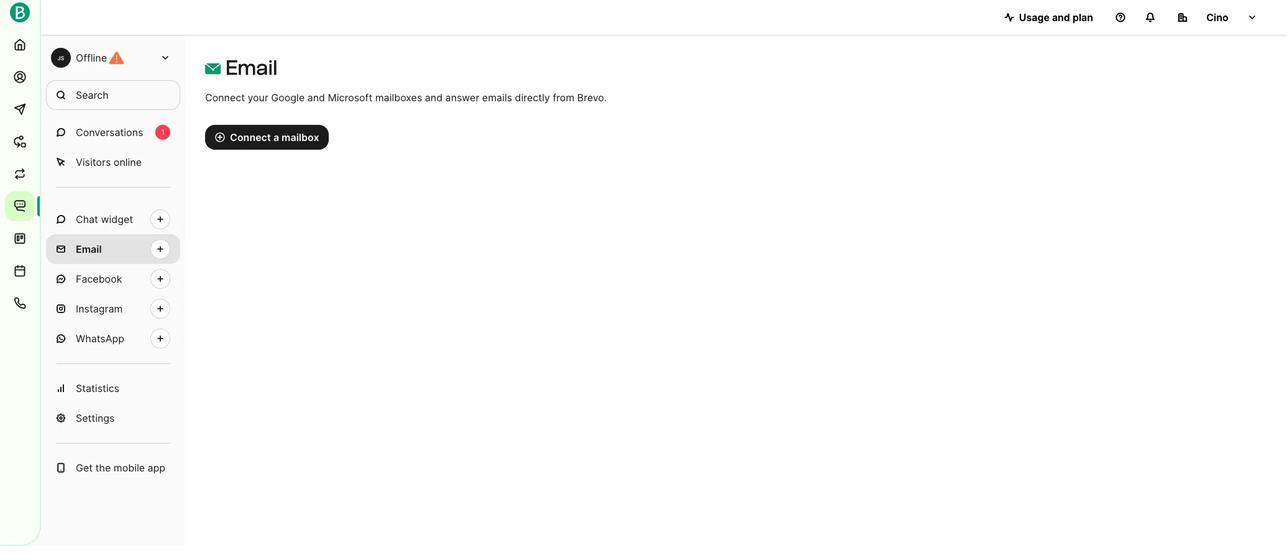 Task type: describe. For each thing, give the bounding box(es) containing it.
facebook link
[[46, 264, 180, 294]]

connect a mailbox
[[230, 131, 319, 144]]

usage and plan
[[1020, 11, 1094, 24]]

chat
[[76, 213, 98, 226]]

conversations
[[76, 126, 143, 139]]

0 horizontal spatial email
[[76, 243, 102, 256]]

and inside the usage and plan button
[[1053, 11, 1071, 24]]

your
[[248, 91, 269, 104]]

get
[[76, 462, 93, 474]]

statistics
[[76, 382, 119, 395]]

visitors online link
[[46, 147, 180, 177]]

settings
[[76, 412, 115, 425]]

app
[[148, 462, 165, 474]]

google
[[271, 91, 305, 104]]

mobile
[[114, 462, 145, 474]]

microsoft
[[328, 91, 373, 104]]

widget
[[101, 213, 133, 226]]

search link
[[46, 80, 180, 110]]

usage
[[1020, 11, 1050, 24]]

connect a mailbox link
[[205, 125, 329, 150]]

online
[[114, 156, 142, 169]]

cino button
[[1168, 5, 1268, 30]]

plan
[[1073, 11, 1094, 24]]

instagram
[[76, 303, 123, 315]]

connect for connect a mailbox
[[230, 131, 271, 144]]

offline
[[76, 52, 107, 64]]

whatsapp
[[76, 333, 124, 345]]

usage and plan button
[[995, 5, 1104, 30]]

whatsapp link
[[46, 324, 180, 354]]

cino
[[1207, 11, 1229, 24]]



Task type: vqa. For each thing, say whether or not it's contained in the screenshot.
CHAT WIDGET on the left top of page
yes



Task type: locate. For each thing, give the bounding box(es) containing it.
and left answer
[[425, 91, 443, 104]]

1
[[161, 127, 165, 137]]

1 vertical spatial email
[[76, 243, 102, 256]]

and
[[1053, 11, 1071, 24], [308, 91, 325, 104], [425, 91, 443, 104]]

2 horizontal spatial and
[[1053, 11, 1071, 24]]

email up your
[[226, 56, 278, 80]]

chat widget link
[[46, 205, 180, 234]]

visitors
[[76, 156, 111, 169]]

and left plan
[[1053, 11, 1071, 24]]

mailboxes
[[375, 91, 422, 104]]

1 horizontal spatial email
[[226, 56, 278, 80]]

chat widget
[[76, 213, 133, 226]]

0 horizontal spatial and
[[308, 91, 325, 104]]

brevo.
[[578, 91, 607, 104]]

connect for connect your google and microsoft mailboxes and answer emails directly from brevo.
[[205, 91, 245, 104]]

email link
[[46, 234, 180, 264]]

a
[[274, 131, 279, 144]]

from
[[553, 91, 575, 104]]

settings link
[[46, 404, 180, 433]]

instagram link
[[46, 294, 180, 324]]

0 vertical spatial email
[[226, 56, 278, 80]]

mailbox
[[282, 131, 319, 144]]

search
[[76, 89, 109, 101]]

the
[[95, 462, 111, 474]]

connect down email image
[[205, 91, 245, 104]]

email down chat
[[76, 243, 102, 256]]

email
[[226, 56, 278, 80], [76, 243, 102, 256]]

answer
[[446, 91, 480, 104]]

connect your google and microsoft mailboxes and answer emails directly from brevo.
[[205, 91, 607, 104]]

visitors online
[[76, 156, 142, 169]]

email image
[[205, 61, 221, 77]]

0 vertical spatial connect
[[205, 91, 245, 104]]

get the mobile app link
[[46, 453, 180, 483]]

js
[[58, 54, 64, 61]]

connect inside connect a mailbox 'link'
[[230, 131, 271, 144]]

1 horizontal spatial and
[[425, 91, 443, 104]]

1 vertical spatial connect
[[230, 131, 271, 144]]

directly
[[515, 91, 550, 104]]

and right the google
[[308, 91, 325, 104]]

emails
[[482, 91, 512, 104]]

connect
[[205, 91, 245, 104], [230, 131, 271, 144]]

connect left a
[[230, 131, 271, 144]]

facebook
[[76, 273, 122, 285]]

get the mobile app
[[76, 462, 165, 474]]

statistics link
[[46, 374, 180, 404]]



